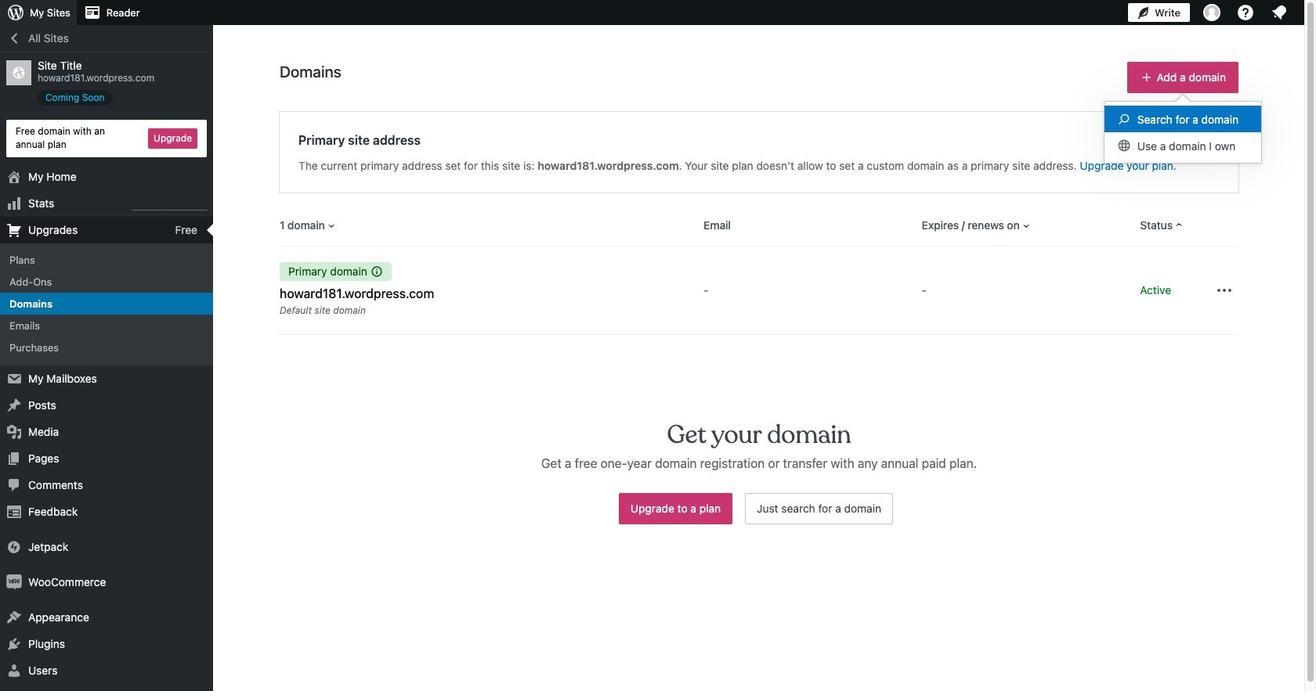 Task type: describe. For each thing, give the bounding box(es) containing it.
manage your notifications image
[[1270, 3, 1289, 22]]



Task type: vqa. For each thing, say whether or not it's contained in the screenshot.
Manage your notifications image
yes



Task type: locate. For each thing, give the bounding box(es) containing it.
help image
[[1236, 3, 1255, 22]]

highest hourly views 0 image
[[132, 200, 207, 210]]

tooltip
[[1104, 93, 1262, 164]]

my profile image
[[1203, 4, 1220, 21]]

main content
[[0, 0, 1239, 569]]

0 vertical spatial img image
[[6, 539, 22, 555]]

img image
[[6, 539, 22, 555], [6, 575, 22, 590]]

menu
[[1104, 102, 1261, 163]]

1 img image from the top
[[6, 539, 22, 555]]

2 img image from the top
[[6, 575, 22, 590]]

1 vertical spatial img image
[[6, 575, 22, 590]]



